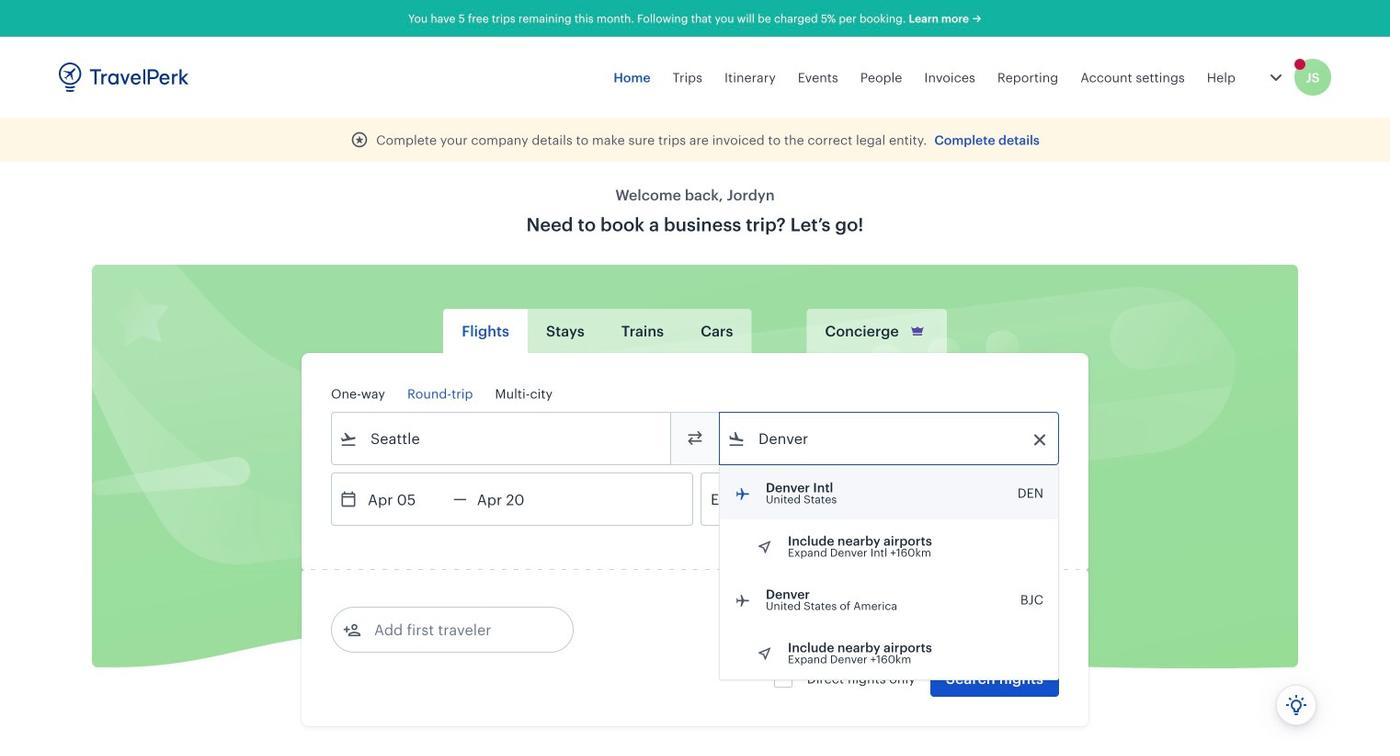 Task type: describe. For each thing, give the bounding box(es) containing it.
Depart text field
[[358, 474, 453, 525]]

Return text field
[[467, 474, 563, 525]]

Add first traveler search field
[[361, 615, 553, 645]]



Task type: locate. For each thing, give the bounding box(es) containing it.
To search field
[[746, 424, 1034, 453]]

From search field
[[358, 424, 646, 453]]



